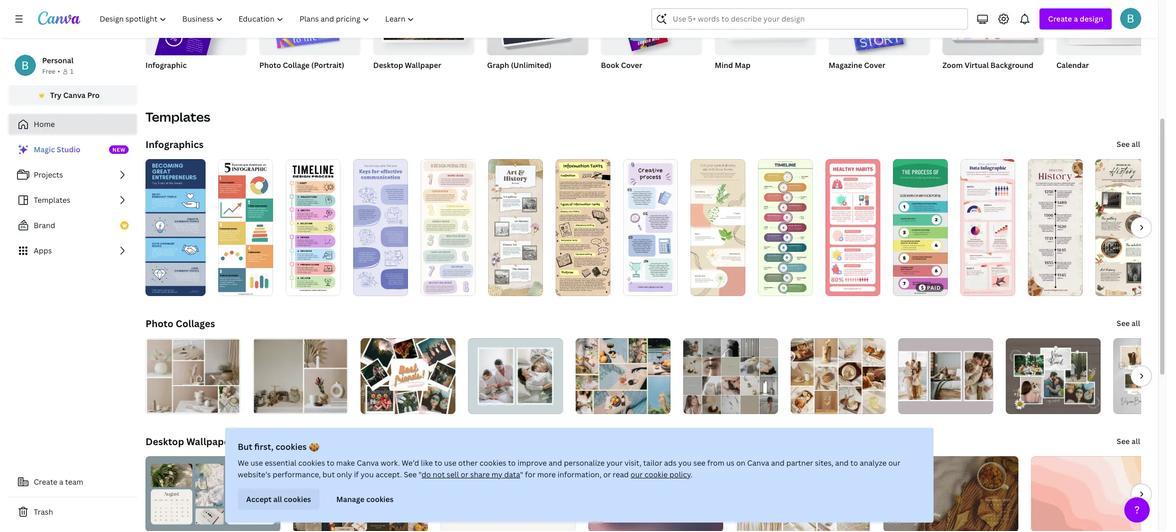 Task type: locate. For each thing, give the bounding box(es) containing it.
cookie
[[645, 470, 668, 480]]

photo collage (portrait)
[[260, 60, 344, 70]]

0 horizontal spatial photo
[[146, 318, 174, 330]]

cover for magazine cover
[[865, 60, 886, 70]]

on
[[736, 458, 746, 468]]

see for infographics
[[1117, 139, 1130, 149]]

brand
[[34, 220, 55, 230]]

photo for photo collages
[[146, 318, 174, 330]]

create left team
[[34, 477, 57, 487]]

1 or from the left
[[461, 470, 468, 480]]

"
[[419, 470, 422, 480], [520, 470, 523, 480]]

1 horizontal spatial photo
[[260, 60, 281, 70]]

or right 'sell' at the bottom of the page
[[461, 470, 468, 480]]

0 vertical spatial templates
[[146, 108, 210, 126]]

but first, cookies 🍪 dialog
[[225, 428, 934, 523]]

and right the sites,
[[835, 458, 849, 468]]

cover right book on the top of the page
[[621, 60, 643, 70]]

cookies
[[275, 441, 307, 453], [298, 458, 325, 468], [480, 458, 506, 468], [284, 495, 311, 505], [366, 495, 393, 505]]

cover inside 'group'
[[865, 60, 886, 70]]

5 group from the left
[[601, 0, 703, 55]]

canva up if on the bottom of the page
[[357, 458, 379, 468]]

create for create a design
[[1049, 14, 1073, 24]]

4 to from the left
[[851, 458, 858, 468]]

0 horizontal spatial cover
[[621, 60, 643, 70]]

and up the 'do not sell or share my data " for more information, or read our cookie policy .'
[[549, 458, 562, 468]]

0 vertical spatial see all link
[[1116, 134, 1142, 155]]

accept all cookies
[[246, 495, 311, 505]]

desktop left "wallpapers"
[[146, 436, 184, 448]]

1 horizontal spatial create
[[1049, 14, 1073, 24]]

2 see all link from the top
[[1116, 313, 1142, 334]]

desktop for desktop wallpapers
[[146, 436, 184, 448]]

you up policy
[[678, 458, 692, 468]]

1 vertical spatial desktop
[[146, 436, 184, 448]]

group for zoom virtual background group
[[943, 0, 1044, 55]]

1 horizontal spatial cover
[[865, 60, 886, 70]]

1 horizontal spatial a
[[1074, 14, 1079, 24]]

for
[[525, 470, 536, 480]]

6 group from the left
[[715, 0, 817, 55]]

1 vertical spatial a
[[59, 477, 63, 487]]

(portrait)
[[312, 60, 344, 70]]

create inside button
[[34, 477, 57, 487]]

book cover
[[601, 60, 643, 70]]

1 see all link from the top
[[1116, 134, 1142, 155]]

see for desktop wallpapers
[[1117, 437, 1130, 447]]

infographic
[[146, 60, 187, 70]]

try canva pro button
[[8, 85, 137, 105]]

create for create a team
[[34, 477, 57, 487]]

group for photo collage (portrait) group
[[260, 0, 361, 55]]

see all for collages
[[1117, 319, 1141, 329]]

group for calendar group
[[1057, 0, 1158, 55]]

canva
[[63, 90, 86, 100], [357, 458, 379, 468], [747, 458, 769, 468]]

book cover group
[[601, 0, 703, 84]]

3 group from the left
[[373, 0, 475, 55]]

2 vertical spatial see all link
[[1116, 431, 1142, 453]]

your
[[607, 458, 623, 468]]

brand link
[[8, 215, 137, 236]]

0 horizontal spatial use
[[250, 458, 263, 468]]

we
[[238, 458, 249, 468]]

cookies down accept.
[[366, 495, 393, 505]]

0 horizontal spatial or
[[461, 470, 468, 480]]

desktop wallpaper
[[373, 60, 442, 70]]

to up data
[[508, 458, 516, 468]]

templates up infographics link
[[146, 108, 210, 126]]

calendar group
[[1057, 0, 1158, 84]]

our cookie policy link
[[631, 470, 691, 480]]

create inside dropdown button
[[1049, 14, 1073, 24]]

1 " from the left
[[419, 470, 422, 480]]

1 vertical spatial create
[[34, 477, 57, 487]]

1 vertical spatial our
[[631, 470, 643, 480]]

magazine cover
[[829, 60, 886, 70]]

3 see all link from the top
[[1116, 431, 1142, 453]]

1 vertical spatial see all
[[1117, 319, 1141, 329]]

accept
[[246, 495, 271, 505]]

infographic group
[[144, 0, 247, 106]]

desktop wallpaper group
[[373, 0, 475, 84]]

0 horizontal spatial "
[[419, 470, 422, 480]]

7 group from the left
[[829, 0, 930, 55]]

use up website's
[[250, 458, 263, 468]]

background
[[991, 60, 1034, 70]]

2 see all from the top
[[1117, 319, 1141, 329]]

.
[[691, 470, 693, 480]]

graph
[[487, 60, 509, 70]]

book
[[601, 60, 620, 70]]

cover right magazine
[[865, 60, 886, 70]]

1 cover from the left
[[621, 60, 643, 70]]

wallpapers
[[186, 436, 238, 448]]

try
[[50, 90, 62, 100]]

to left analyze
[[851, 458, 858, 468]]

1 vertical spatial see all link
[[1116, 313, 1142, 334]]

or left read
[[603, 470, 611, 480]]

1 vertical spatial photo
[[146, 318, 174, 330]]

0 horizontal spatial templates
[[34, 195, 70, 205]]

photo
[[260, 60, 281, 70], [146, 318, 174, 330]]

0 vertical spatial see all
[[1117, 139, 1141, 149]]

to up the 'but'
[[327, 458, 334, 468]]

0 horizontal spatial create
[[34, 477, 57, 487]]

information,
[[558, 470, 602, 480]]

our down visit,
[[631, 470, 643, 480]]

0 vertical spatial a
[[1074, 14, 1079, 24]]

(unlimited)
[[511, 60, 552, 70]]

templates
[[146, 108, 210, 126], [34, 195, 70, 205]]

cover inside group
[[621, 60, 643, 70]]

you right if on the bottom of the page
[[360, 470, 374, 480]]

0 horizontal spatial a
[[59, 477, 63, 487]]

1 group from the left
[[144, 0, 247, 106]]

0 horizontal spatial canva
[[63, 90, 86, 100]]

all for infographics
[[1132, 139, 1141, 149]]

1 vertical spatial templates
[[34, 195, 70, 205]]

we'd
[[402, 458, 419, 468]]

photo inside group
[[260, 60, 281, 70]]

sell
[[447, 470, 459, 480]]

mind map group
[[715, 0, 817, 84]]

photo left collage
[[260, 60, 281, 70]]

desktop wallpapers link
[[146, 436, 238, 448]]

9 group from the left
[[1057, 0, 1158, 55]]

0 vertical spatial our
[[889, 458, 901, 468]]

8 group from the left
[[943, 0, 1044, 55]]

0 vertical spatial create
[[1049, 14, 1073, 24]]

2 cover from the left
[[865, 60, 886, 70]]

essential
[[265, 458, 296, 468]]

•
[[58, 67, 60, 76]]

photo left collages
[[146, 318, 174, 330]]

virtual
[[965, 60, 989, 70]]

to right like
[[435, 458, 442, 468]]

projects link
[[8, 165, 137, 186]]

2 vertical spatial see all
[[1117, 437, 1141, 447]]

from
[[707, 458, 725, 468]]

do not sell or share my data link
[[422, 470, 520, 480]]

create left design
[[1049, 14, 1073, 24]]

cover for book cover
[[621, 60, 643, 70]]

use up 'sell' at the bottom of the page
[[444, 458, 456, 468]]

try canva pro
[[50, 90, 100, 100]]

None search field
[[652, 8, 969, 30]]

a left design
[[1074, 14, 1079, 24]]

1 horizontal spatial "
[[520, 470, 523, 480]]

4 group from the left
[[487, 0, 589, 55]]

2 or from the left
[[603, 470, 611, 480]]

or
[[461, 470, 468, 480], [603, 470, 611, 480]]

magic studio
[[34, 145, 80, 155]]

a inside button
[[59, 477, 63, 487]]

2 horizontal spatial and
[[835, 458, 849, 468]]

1 horizontal spatial desktop
[[373, 60, 403, 70]]

2 group from the left
[[260, 0, 361, 55]]

not
[[433, 470, 445, 480]]

" left for
[[520, 470, 523, 480]]

you
[[678, 458, 692, 468], [360, 470, 374, 480]]

canva right on
[[747, 458, 769, 468]]

a left team
[[59, 477, 63, 487]]

us
[[726, 458, 735, 468]]

and left partner
[[771, 458, 785, 468]]

photo collage (portrait) group
[[260, 0, 361, 84]]

group for "graph (unlimited)" group
[[487, 0, 589, 55]]

1 horizontal spatial use
[[444, 458, 456, 468]]

0 vertical spatial desktop
[[373, 60, 403, 70]]

" down like
[[419, 470, 422, 480]]

improve
[[518, 458, 547, 468]]

to
[[327, 458, 334, 468], [435, 458, 442, 468], [508, 458, 516, 468], [851, 458, 858, 468]]

1 horizontal spatial or
[[603, 470, 611, 480]]

a inside dropdown button
[[1074, 14, 1079, 24]]

see all link for collages
[[1116, 313, 1142, 334]]

a for design
[[1074, 14, 1079, 24]]

desktop
[[373, 60, 403, 70], [146, 436, 184, 448]]

apps
[[34, 246, 52, 256]]

list
[[8, 139, 137, 262]]

desktop left wallpaper
[[373, 60, 403, 70]]

our right analyze
[[889, 458, 901, 468]]

0 horizontal spatial and
[[549, 458, 562, 468]]

first,
[[254, 441, 273, 453]]

cookies up my
[[480, 458, 506, 468]]

0 horizontal spatial our
[[631, 470, 643, 480]]

our
[[889, 458, 901, 468], [631, 470, 643, 480]]

cookies down performance,
[[284, 495, 311, 505]]

list containing magic studio
[[8, 139, 137, 262]]

mind map
[[715, 60, 751, 70]]

trash
[[34, 507, 53, 517]]

a
[[1074, 14, 1079, 24], [59, 477, 63, 487]]

group
[[144, 0, 247, 106], [260, 0, 361, 55], [373, 0, 475, 55], [487, 0, 589, 55], [601, 0, 703, 55], [715, 0, 817, 55], [829, 0, 930, 55], [943, 0, 1044, 55], [1057, 0, 1158, 55]]

Search search field
[[673, 9, 948, 29]]

canva right try
[[63, 90, 86, 100]]

all for desktop wallpapers
[[1132, 437, 1141, 447]]

zoom virtual background
[[943, 60, 1034, 70]]

2 and from the left
[[771, 458, 785, 468]]

and
[[549, 458, 562, 468], [771, 458, 785, 468], [835, 458, 849, 468]]

1 horizontal spatial templates
[[146, 108, 210, 126]]

0 vertical spatial photo
[[260, 60, 281, 70]]

photo collages link
[[146, 318, 215, 330]]

group for magazine cover 'group'
[[829, 0, 930, 55]]

use
[[250, 458, 263, 468], [444, 458, 456, 468]]

1 horizontal spatial our
[[889, 458, 901, 468]]

more
[[537, 470, 556, 480]]

1 horizontal spatial you
[[678, 458, 692, 468]]

1 horizontal spatial and
[[771, 458, 785, 468]]

templates down projects
[[34, 195, 70, 205]]

desktop inside desktop wallpaper group
[[373, 60, 403, 70]]

other
[[458, 458, 478, 468]]

0 horizontal spatial desktop
[[146, 436, 184, 448]]

3 see all from the top
[[1117, 437, 1141, 447]]

read
[[613, 470, 629, 480]]

see all link
[[1116, 134, 1142, 155], [1116, 313, 1142, 334], [1116, 431, 1142, 453]]

0 horizontal spatial you
[[360, 470, 374, 480]]

design
[[1080, 14, 1104, 24]]



Task type: describe. For each thing, give the bounding box(es) containing it.
accept.
[[375, 470, 402, 480]]

photo collages
[[146, 318, 215, 330]]

zoom
[[943, 60, 963, 70]]

analyze
[[860, 458, 887, 468]]

paid
[[927, 284, 941, 292]]

1 horizontal spatial canva
[[357, 458, 379, 468]]

2 to from the left
[[435, 458, 442, 468]]

group for infographic group
[[144, 0, 247, 106]]

templates link
[[8, 190, 137, 211]]

infographics link
[[146, 138, 204, 151]]

accept all cookies button
[[238, 489, 319, 511]]

personal
[[42, 55, 74, 65]]

templates inside list
[[34, 195, 70, 205]]

manage cookies button
[[328, 489, 402, 511]]

1
[[70, 67, 73, 76]]

create a team button
[[8, 472, 137, 493]]

desktop for desktop wallpaper
[[373, 60, 403, 70]]

canva inside "button"
[[63, 90, 86, 100]]

magic
[[34, 145, 55, 155]]

1 and from the left
[[549, 458, 562, 468]]

3 and from the left
[[835, 458, 849, 468]]

2 horizontal spatial canva
[[747, 458, 769, 468]]

a for team
[[59, 477, 63, 487]]

group for 'book cover' group
[[601, 0, 703, 55]]

all for photo collages
[[1132, 319, 1141, 329]]

if
[[354, 470, 359, 480]]

desktop wallpapers
[[146, 436, 238, 448]]

but first, cookies 🍪
[[238, 441, 319, 453]]

work.
[[381, 458, 400, 468]]

but
[[238, 441, 252, 453]]

mind
[[715, 60, 733, 70]]

ads
[[664, 458, 677, 468]]

create a design
[[1049, 14, 1104, 24]]

" inside we use essential cookies to make canva work. we'd like to use other cookies to improve and personalize your visit, tailor ads you see from us on canva and partner sites, and to analyze our website's performance, but only if you accept. see "
[[419, 470, 422, 480]]

our inside we use essential cookies to make canva work. we'd like to use other cookies to improve and personalize your visit, tailor ads you see from us on canva and partner sites, and to analyze our website's performance, but only if you accept. see "
[[889, 458, 901, 468]]

new
[[112, 146, 126, 153]]

cookies up "essential"
[[275, 441, 307, 453]]

do
[[422, 470, 431, 480]]

manage cookies
[[336, 495, 393, 505]]

1 to from the left
[[327, 458, 334, 468]]

2 use from the left
[[444, 458, 456, 468]]

collage
[[283, 60, 310, 70]]

magazine cover group
[[829, 0, 930, 84]]

partner
[[787, 458, 813, 468]]

projects
[[34, 170, 63, 180]]

1 vertical spatial you
[[360, 470, 374, 480]]

create a team
[[34, 477, 83, 487]]

like
[[421, 458, 433, 468]]

see all for wallpapers
[[1117, 437, 1141, 447]]

my
[[492, 470, 502, 480]]

see inside we use essential cookies to make canva work. we'd like to use other cookies to improve and personalize your visit, tailor ads you see from us on canva and partner sites, and to analyze our website's performance, but only if you accept. see "
[[404, 470, 417, 480]]

home link
[[8, 114, 137, 135]]

do not sell or share my data " for more information, or read our cookie policy .
[[422, 470, 693, 480]]

tailor
[[643, 458, 662, 468]]

team
[[65, 477, 83, 487]]

personalize
[[564, 458, 605, 468]]

see for photo collages
[[1117, 319, 1130, 329]]

wallpaper
[[405, 60, 442, 70]]

map
[[735, 60, 751, 70]]

zoom virtual background group
[[943, 0, 1044, 84]]

visit,
[[625, 458, 642, 468]]

graph (unlimited) group
[[487, 0, 589, 84]]

studio
[[57, 145, 80, 155]]

photo for photo collage (portrait)
[[260, 60, 281, 70]]

2 " from the left
[[520, 470, 523, 480]]

free
[[42, 67, 56, 76]]

policy
[[670, 470, 691, 480]]

see
[[694, 458, 706, 468]]

top level navigation element
[[93, 8, 424, 30]]

collages
[[176, 318, 215, 330]]

1 use from the left
[[250, 458, 263, 468]]

pro
[[87, 90, 100, 100]]

graph (unlimited)
[[487, 60, 552, 70]]

calendar
[[1057, 60, 1090, 70]]

data
[[504, 470, 520, 480]]

home
[[34, 119, 55, 129]]

trash link
[[8, 502, 137, 523]]

manage
[[336, 495, 364, 505]]

performance,
[[273, 470, 321, 480]]

see all link for wallpapers
[[1116, 431, 1142, 453]]

make
[[336, 458, 355, 468]]

cookies down 🍪
[[298, 458, 325, 468]]

cookies inside button
[[284, 495, 311, 505]]

🍪
[[309, 441, 319, 453]]

cookies inside 'button'
[[366, 495, 393, 505]]

magazine
[[829, 60, 863, 70]]

share
[[470, 470, 490, 480]]

all inside accept all cookies button
[[273, 495, 282, 505]]

free •
[[42, 67, 60, 76]]

group for the mind map group
[[715, 0, 817, 55]]

but
[[322, 470, 335, 480]]

3 to from the left
[[508, 458, 516, 468]]

brad klo image
[[1121, 8, 1142, 29]]

group for desktop wallpaper group
[[373, 0, 475, 55]]

create a design button
[[1040, 8, 1112, 30]]

0 vertical spatial you
[[678, 458, 692, 468]]

apps link
[[8, 241, 137, 262]]

we use essential cookies to make canva work. we'd like to use other cookies to improve and personalize your visit, tailor ads you see from us on canva and partner sites, and to analyze our website's performance, but only if you accept. see "
[[238, 458, 901, 480]]

1 see all from the top
[[1117, 139, 1141, 149]]



Task type: vqa. For each thing, say whether or not it's contained in the screenshot.
the top Basic
no



